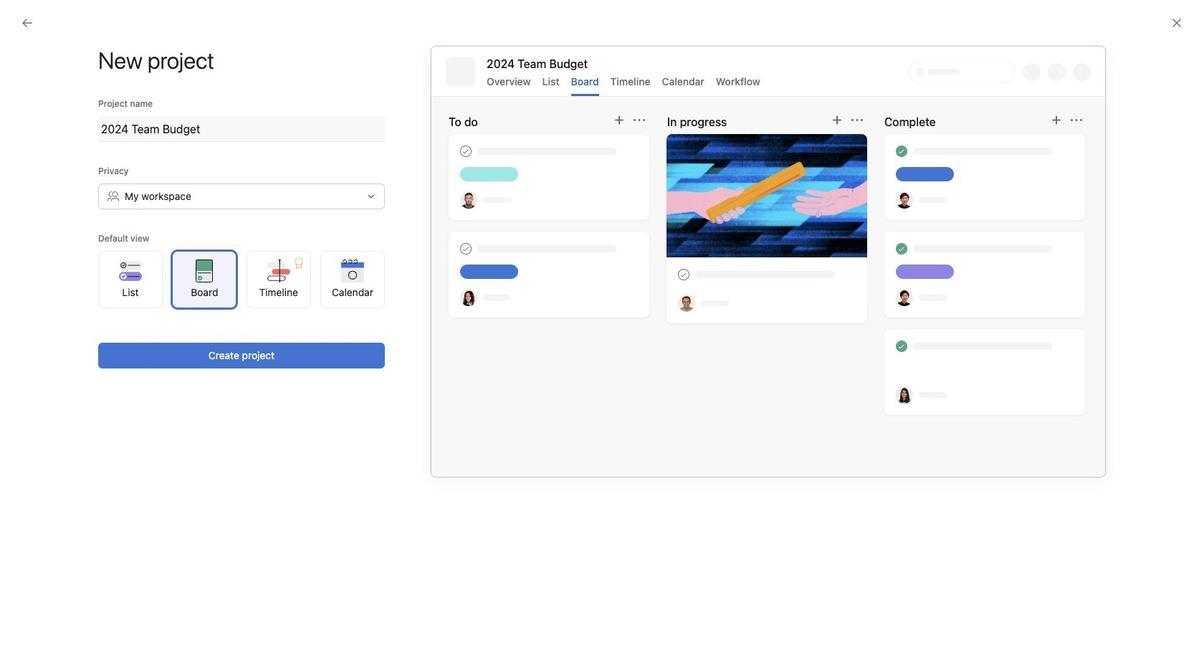 Task type: vqa. For each thing, say whether or not it's contained in the screenshot.
insights dropdown button
no



Task type: locate. For each thing, give the bounding box(es) containing it.
global element
[[0, 35, 172, 121]]

Mark complete checkbox
[[268, 357, 285, 374]]

Mark complete checkbox
[[268, 305, 285, 323], [268, 331, 285, 348]]

None text field
[[98, 116, 385, 142]]

hide sidebar image
[[19, 11, 30, 23]]

projects element
[[0, 303, 172, 400]]

1 mark complete checkbox from the top
[[268, 305, 285, 323]]

1 vertical spatial mark complete checkbox
[[268, 331, 285, 348]]

0 vertical spatial mark complete checkbox
[[268, 305, 285, 323]]

close image
[[1172, 17, 1183, 29]]

add profile photo image
[[271, 214, 305, 248]]

0 vertical spatial mark complete image
[[268, 305, 285, 323]]

rocket image
[[916, 261, 933, 279]]

1 vertical spatial list item
[[253, 301, 677, 327]]

0 vertical spatial list item
[[707, 248, 901, 292]]

1 vertical spatial mark complete image
[[268, 331, 285, 348]]

list item
[[707, 248, 901, 292], [253, 301, 677, 327]]

starred element
[[0, 228, 172, 303]]

mark complete image
[[268, 305, 285, 323], [268, 331, 285, 348]]



Task type: describe. For each thing, give the bounding box(es) containing it.
1 mark complete image from the top
[[268, 305, 285, 323]]

2 mark complete image from the top
[[268, 331, 285, 348]]

board image
[[721, 313, 738, 330]]

this is a preview of your project image
[[431, 46, 1106, 478]]

line_and_symbols image
[[916, 313, 933, 330]]

2 mark complete checkbox from the top
[[268, 331, 285, 348]]

go back image
[[22, 17, 33, 29]]

mark complete image
[[268, 357, 285, 374]]

1 horizontal spatial list item
[[707, 248, 901, 292]]

0 horizontal spatial list item
[[253, 301, 677, 327]]



